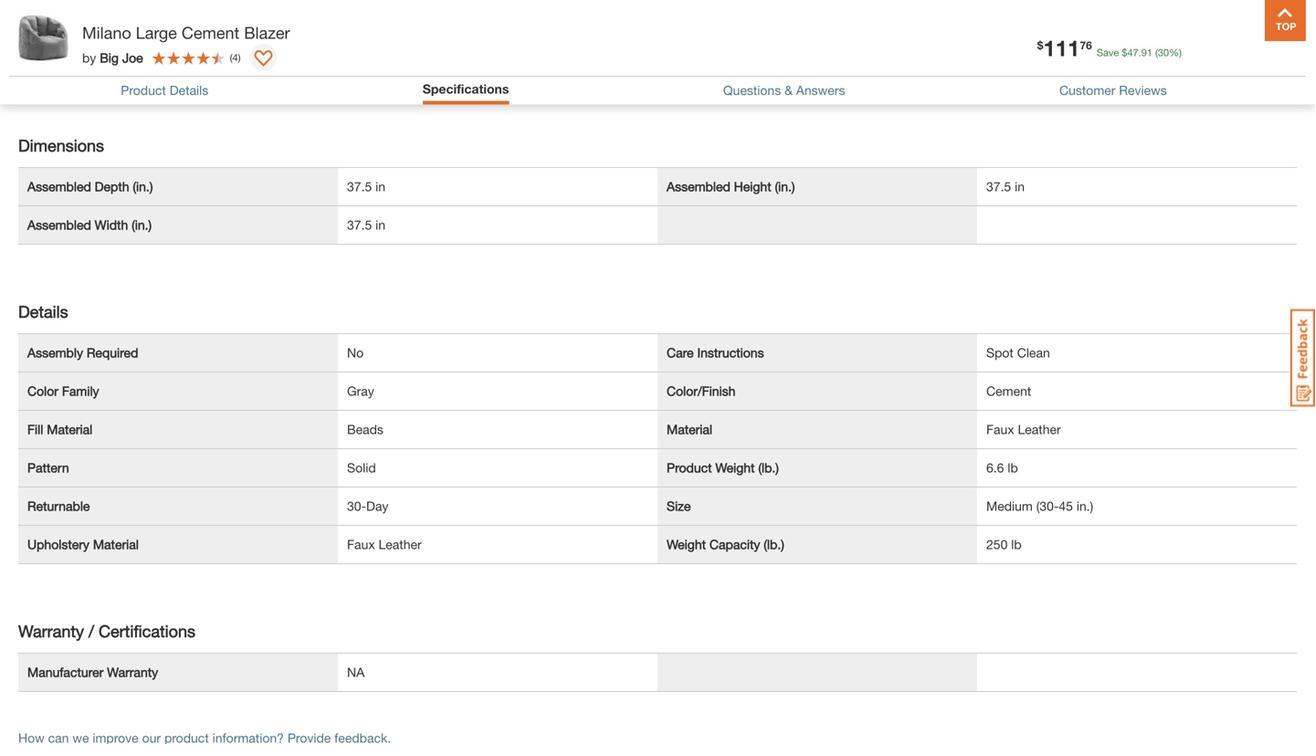 Task type: locate. For each thing, give the bounding box(es) containing it.
clean
[[1017, 345, 1050, 360]]

cement down spot
[[986, 383, 1031, 398]]

weight capacity (lb.)
[[667, 537, 784, 552]]

(lb.) up capacity
[[758, 460, 779, 475]]

1 horizontal spatial $
[[1122, 47, 1127, 58]]

warranty / certifications
[[18, 621, 195, 641]]

0 vertical spatial cement
[[182, 23, 239, 42]]

1 horizontal spatial faux
[[986, 422, 1014, 437]]

medium
[[986, 498, 1033, 513]]

joe
[[122, 50, 143, 65]]

faux up 6.6 lb
[[986, 422, 1014, 437]]

(lb.)
[[758, 460, 779, 475], [764, 537, 784, 552]]

color/finish
[[667, 383, 736, 398]]

fill material
[[27, 422, 92, 437]]

37.5 for assembled width (in.)
[[347, 217, 372, 232]]

1 vertical spatial lb
[[1011, 537, 1022, 552]]

care
[[667, 345, 694, 360]]

color
[[27, 383, 58, 398]]

care instructions
[[667, 345, 764, 360]]

0 vertical spatial (lb.)
[[758, 460, 779, 475]]

1 horizontal spatial details
[[170, 83, 208, 98]]

(lb.) right capacity
[[764, 537, 784, 552]]

springs
[[158, 35, 208, 53]]

spot clean
[[986, 345, 1050, 360]]

0 vertical spatial lb
[[1008, 460, 1018, 475]]

( left )
[[230, 52, 232, 63]]

1 vertical spatial faux
[[347, 537, 375, 552]]

1 vertical spatial product
[[667, 460, 712, 475]]

faux leather
[[986, 422, 1061, 437], [347, 537, 422, 552]]

0 horizontal spatial product
[[121, 83, 166, 98]]

0 horizontal spatial details
[[18, 302, 68, 321]]

width
[[95, 217, 128, 232]]

answers
[[796, 83, 845, 98]]

(in.)
[[133, 179, 153, 194], [775, 179, 795, 194], [132, 217, 152, 232]]

1 horizontal spatial faux leather
[[986, 422, 1061, 437]]

0 horizontal spatial leather
[[379, 537, 422, 552]]

questions & answers
[[723, 83, 845, 98]]

product for product weight (lb.)
[[667, 460, 712, 475]]

(in.) right height
[[775, 179, 795, 194]]

details
[[170, 83, 208, 98], [18, 302, 68, 321]]

details down springs
[[170, 83, 208, 98]]

services
[[1009, 48, 1064, 65]]

250
[[986, 537, 1008, 552]]

1 vertical spatial leather
[[379, 537, 422, 552]]

4
[[232, 52, 238, 63]]

0 vertical spatial product
[[121, 83, 166, 98]]

product
[[121, 83, 166, 98], [667, 460, 712, 475]]

cement up the 4
[[182, 23, 239, 42]]

specifications button
[[423, 81, 509, 100], [423, 81, 509, 96]]

37.5
[[347, 179, 372, 194], [986, 179, 1011, 194], [347, 217, 372, 232]]

fill
[[27, 422, 43, 437]]

diy button
[[1088, 22, 1146, 66]]

(lb.) for product weight (lb.)
[[758, 460, 779, 475]]

6.6
[[986, 460, 1004, 475]]

1 vertical spatial warranty
[[107, 665, 158, 680]]

warranty left /
[[18, 621, 84, 641]]

( right 91
[[1155, 47, 1158, 58]]

1 vertical spatial details
[[18, 302, 68, 321]]

37.5 for assembled depth (in.)
[[347, 179, 372, 194]]

0 vertical spatial weight
[[715, 460, 755, 475]]

0 vertical spatial faux
[[986, 422, 1014, 437]]

display image
[[254, 50, 273, 68]]

weight up capacity
[[715, 460, 755, 475]]

( 4 )
[[230, 52, 241, 63]]

faux
[[986, 422, 1014, 437], [347, 537, 375, 552]]

material for faux leather
[[93, 537, 139, 552]]

(in.) right depth
[[133, 179, 153, 194]]

product up size
[[667, 460, 712, 475]]

product details button
[[121, 83, 208, 98], [121, 83, 208, 98]]

lb
[[1008, 460, 1018, 475], [1011, 537, 1022, 552]]

&
[[785, 83, 793, 98]]

product details
[[121, 83, 208, 98]]

0 horizontal spatial $
[[1037, 39, 1043, 52]]

dimensions
[[18, 135, 104, 155]]

$ left the 76
[[1037, 39, 1043, 52]]

product down the joe
[[121, 83, 166, 98]]

1 vertical spatial weight
[[667, 537, 706, 552]]

assembled for assembled height (in.)
[[667, 179, 730, 194]]

in.)
[[1077, 498, 1093, 513]]

%)
[[1169, 47, 1182, 58]]

1 horizontal spatial warranty
[[107, 665, 158, 680]]

0 horizontal spatial cement
[[182, 23, 239, 42]]

customer reviews
[[1059, 83, 1167, 98]]

leather up 6.6 lb
[[1018, 422, 1061, 437]]

( inside $ 111 76 save $ 47 . 91 ( 30 %)
[[1155, 47, 1158, 58]]

no
[[347, 345, 364, 360]]

assembled down dimensions
[[27, 179, 91, 194]]

faux down the 30-
[[347, 537, 375, 552]]

assembled for assembled width (in.)
[[27, 217, 91, 232]]

depth
[[95, 179, 129, 194]]

1 vertical spatial faux leather
[[347, 537, 422, 552]]

beads
[[347, 422, 383, 437]]

(lb.) for weight capacity (lb.)
[[764, 537, 784, 552]]

0 vertical spatial leather
[[1018, 422, 1061, 437]]

feedback link image
[[1290, 309, 1315, 407]]

by big joe
[[82, 50, 143, 65]]

assembly required
[[27, 345, 138, 360]]

lb right "250" at bottom right
[[1011, 537, 1022, 552]]

leather down day
[[379, 537, 422, 552]]

weight
[[715, 460, 755, 475], [667, 537, 706, 552]]

0 horizontal spatial faux
[[347, 537, 375, 552]]

(
[[1155, 47, 1158, 58], [230, 52, 232, 63]]

1 horizontal spatial cement
[[986, 383, 1031, 398]]

lb right 6.6 on the right of the page
[[1008, 460, 1018, 475]]

1 horizontal spatial leather
[[1018, 422, 1061, 437]]

assembled down assembled depth (in.)
[[27, 217, 91, 232]]

by
[[82, 50, 96, 65]]

assembled for assembled depth (in.)
[[27, 179, 91, 194]]

45
[[1059, 498, 1073, 513]]

0 horizontal spatial faux leather
[[347, 537, 422, 552]]

capacity
[[709, 537, 760, 552]]

warranty down certifications
[[107, 665, 158, 680]]

product image
[[37, 0, 306, 83]]

1 vertical spatial (lb.)
[[764, 537, 784, 552]]

in for assembled depth (in.)
[[375, 179, 385, 194]]

assembled
[[27, 179, 91, 194], [667, 179, 730, 194], [27, 217, 91, 232]]

$ left .
[[1122, 47, 1127, 58]]

returnable
[[27, 498, 90, 513]]

1 horizontal spatial product
[[667, 460, 712, 475]]

assembly
[[27, 345, 83, 360]]

faux leather up 6.6 lb
[[986, 422, 1061, 437]]

.
[[1139, 47, 1141, 58]]

material right the upholstery at the bottom left
[[93, 537, 139, 552]]

lb for 6.6 lb
[[1008, 460, 1018, 475]]

0 horizontal spatial warranty
[[18, 621, 84, 641]]

(30-
[[1036, 498, 1059, 513]]

(in.) for assembled width (in.)
[[132, 217, 152, 232]]

1 horizontal spatial (
[[1155, 47, 1158, 58]]

material
[[47, 422, 92, 437], [667, 422, 712, 437], [93, 537, 139, 552]]

leather
[[1018, 422, 1061, 437], [379, 537, 422, 552]]

customer reviews button
[[1059, 83, 1167, 98], [1059, 83, 1167, 98]]

faux leather down day
[[347, 537, 422, 552]]

click to redirect to view my cart page image
[[1258, 22, 1280, 44]]

material right fill
[[47, 422, 92, 437]]

weight down size
[[667, 537, 706, 552]]

(in.) right width
[[132, 217, 152, 232]]

details up assembly
[[18, 302, 68, 321]]

cement
[[182, 23, 239, 42], [986, 383, 1031, 398]]

(in.) for assembled height (in.)
[[775, 179, 795, 194]]

assembled left height
[[667, 179, 730, 194]]

47
[[1127, 47, 1139, 58]]

product image image
[[14, 9, 73, 68]]



Task type: vqa. For each thing, say whether or not it's contained in the screenshot.
first , from the left
no



Task type: describe. For each thing, give the bounding box(es) containing it.
spot
[[986, 345, 1014, 360]]

30-day
[[347, 498, 388, 513]]

height
[[734, 179, 771, 194]]

1 vertical spatial cement
[[986, 383, 1031, 398]]

assembled height (in.)
[[667, 179, 795, 194]]

family
[[62, 383, 99, 398]]

30
[[1158, 47, 1169, 58]]

0 vertical spatial details
[[170, 83, 208, 98]]

big
[[100, 50, 119, 65]]

in for assembled width (in.)
[[375, 217, 385, 232]]

76
[[1080, 39, 1092, 52]]

manufacturer warranty
[[27, 665, 158, 680]]

material for beads
[[47, 422, 92, 437]]

37.5 in for assembled depth (in.)
[[347, 179, 385, 194]]

balch springs 11pm
[[117, 35, 245, 53]]

milano
[[82, 23, 131, 42]]

0 horizontal spatial weight
[[667, 537, 706, 552]]

0 horizontal spatial (
[[230, 52, 232, 63]]

75180
[[289, 35, 329, 53]]

250 lb
[[986, 537, 1022, 552]]

milano large cement blazer
[[82, 23, 290, 42]]

size
[[667, 498, 691, 513]]

11pm
[[205, 35, 245, 53]]

na
[[347, 665, 365, 680]]

instructions
[[697, 345, 764, 360]]

30-
[[347, 498, 366, 513]]

6.6 lb
[[986, 460, 1018, 475]]

top button
[[1265, 0, 1306, 41]]

91
[[1141, 47, 1152, 58]]

75180 button
[[267, 35, 330, 53]]

day
[[366, 498, 388, 513]]

the home depot logo image
[[15, 15, 73, 73]]

customer
[[1059, 83, 1115, 98]]

assembled depth (in.)
[[27, 179, 153, 194]]

specifications
[[423, 81, 509, 96]]

medium (30-45 in.)
[[986, 498, 1093, 513]]

product for product details
[[121, 83, 166, 98]]

0 vertical spatial warranty
[[18, 621, 84, 641]]

0 vertical spatial faux leather
[[986, 422, 1061, 437]]

lb for 250 lb
[[1011, 537, 1022, 552]]

upholstery
[[27, 537, 89, 552]]

certifications
[[99, 621, 195, 641]]

material down color/finish
[[667, 422, 712, 437]]

1 horizontal spatial weight
[[715, 460, 755, 475]]

$ 111 76 save $ 47 . 91 ( 30 %)
[[1037, 35, 1182, 61]]

111
[[1043, 35, 1080, 61]]

reviews
[[1119, 83, 1167, 98]]

services button
[[1007, 22, 1066, 66]]

solid
[[347, 460, 376, 475]]

manufacturer
[[27, 665, 103, 680]]

upholstery material
[[27, 537, 139, 552]]

37.5 in for assembled width (in.)
[[347, 217, 385, 232]]

save
[[1097, 47, 1119, 58]]

blazer
[[244, 23, 290, 42]]

gray
[[347, 383, 374, 398]]

questions
[[723, 83, 781, 98]]

balch
[[117, 35, 154, 53]]

color family
[[27, 383, 99, 398]]

/
[[89, 621, 94, 641]]

required
[[87, 345, 138, 360]]

large
[[136, 23, 177, 42]]

diy
[[1105, 48, 1129, 65]]

pattern
[[27, 460, 69, 475]]

assembled width (in.)
[[27, 217, 152, 232]]

)
[[238, 52, 241, 63]]

product weight (lb.)
[[667, 460, 779, 475]]

(in.) for assembled depth (in.)
[[133, 179, 153, 194]]



